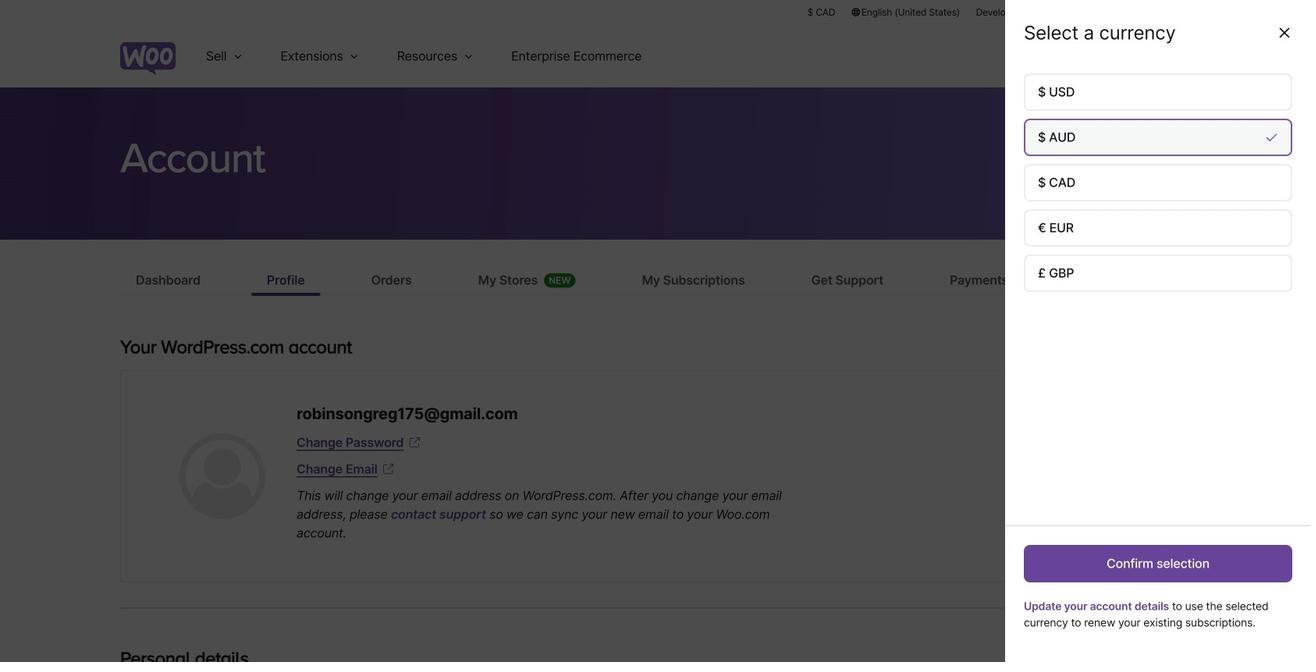 Task type: vqa. For each thing, say whether or not it's contained in the screenshot.
option
no



Task type: locate. For each thing, give the bounding box(es) containing it.
0 horizontal spatial external link image
[[381, 461, 396, 477]]

0 vertical spatial external link image
[[407, 435, 423, 450]]

1 horizontal spatial external link image
[[407, 435, 423, 450]]

search image
[[1127, 44, 1151, 69]]

external link image
[[407, 435, 423, 450], [381, 461, 396, 477]]

1 vertical spatial external link image
[[381, 461, 396, 477]]



Task type: describe. For each thing, give the bounding box(es) containing it.
service navigation menu element
[[1098, 31, 1191, 82]]

open account menu image
[[1166, 44, 1191, 69]]

gravatar image image
[[180, 433, 265, 519]]

close selector image
[[1277, 25, 1293, 41]]



